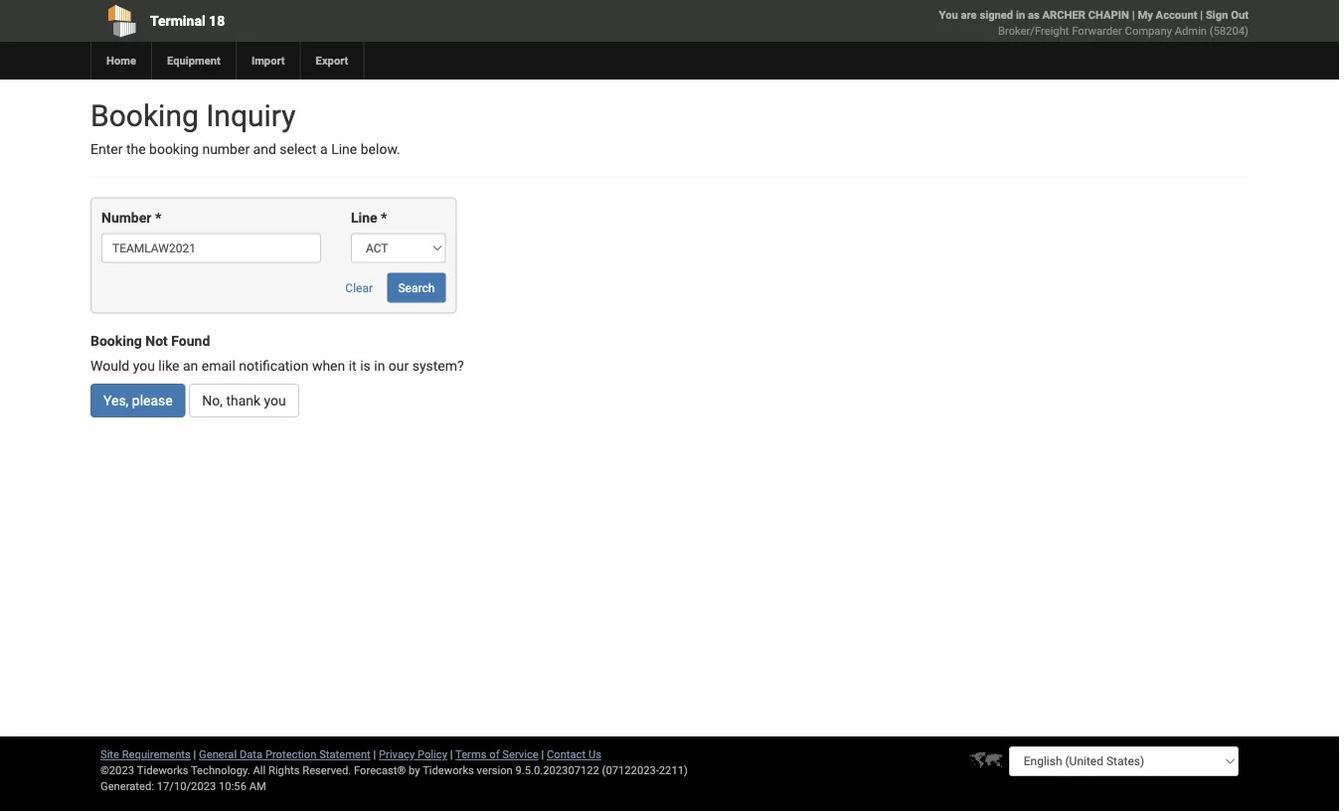 Task type: describe. For each thing, give the bounding box(es) containing it.
general data protection statement link
[[199, 748, 371, 761]]

privacy
[[379, 748, 415, 761]]

2211)
[[659, 764, 688, 777]]

* for number *
[[155, 210, 161, 226]]

is
[[360, 358, 371, 374]]

chapin
[[1088, 8, 1129, 21]]

as
[[1028, 8, 1040, 21]]

booking for inquiry
[[90, 98, 199, 133]]

site requirements | general data protection statement | privacy policy | terms of service | contact us ©2023 tideworks technology. all rights reserved. forecast® by tideworks version 9.5.0.202307122 (07122023-2211) generated: 17/10/2023 10:56 am
[[100, 748, 688, 793]]

booking
[[149, 141, 199, 158]]

| up forecast®
[[373, 748, 376, 761]]

yes, please
[[103, 392, 173, 409]]

inquiry
[[206, 98, 296, 133]]

reserved.
[[302, 764, 351, 777]]

policy
[[417, 748, 447, 761]]

number
[[101, 210, 151, 226]]

line *
[[351, 210, 387, 226]]

enter
[[90, 141, 123, 158]]

forwarder
[[1072, 24, 1122, 37]]

* for line *
[[381, 210, 387, 226]]

terminal 18
[[150, 12, 225, 29]]

my
[[1138, 8, 1153, 21]]

all
[[253, 764, 266, 777]]

data
[[239, 748, 263, 761]]

9.5.0.202307122
[[515, 764, 599, 777]]

account
[[1156, 8, 1197, 21]]

contact us link
[[547, 748, 601, 761]]

us
[[588, 748, 601, 761]]

rights
[[268, 764, 300, 777]]

requirements
[[122, 748, 191, 761]]

10:56
[[219, 780, 246, 793]]

site requirements link
[[100, 748, 191, 761]]

forecast®
[[354, 764, 406, 777]]

equipment
[[167, 54, 221, 67]]

1 vertical spatial line
[[351, 210, 377, 226]]

in inside booking not found would you like an email notification when it is in our system?
[[374, 358, 385, 374]]

number *
[[101, 210, 161, 226]]

generated:
[[100, 780, 154, 793]]

statement
[[319, 748, 371, 761]]

Number * text field
[[101, 233, 321, 263]]

the
[[126, 141, 146, 158]]

you inside booking not found would you like an email notification when it is in our system?
[[133, 358, 155, 374]]

import
[[251, 54, 285, 67]]

search button
[[387, 273, 446, 303]]

number
[[202, 141, 250, 158]]

site
[[100, 748, 119, 761]]

no, thank you button
[[189, 384, 299, 418]]

home link
[[90, 42, 151, 80]]

protection
[[265, 748, 317, 761]]

thank
[[226, 392, 261, 409]]

you
[[939, 8, 958, 21]]

an
[[183, 358, 198, 374]]

company
[[1125, 24, 1172, 37]]

booking not found would you like an email notification when it is in our system?
[[90, 332, 464, 374]]

equipment link
[[151, 42, 235, 80]]

please
[[132, 392, 173, 409]]

terminal
[[150, 12, 205, 29]]

booking inquiry enter the booking number and select a line below.
[[90, 98, 400, 158]]

out
[[1231, 8, 1249, 21]]

below.
[[361, 141, 400, 158]]

| left my
[[1132, 8, 1135, 21]]

no, thank you
[[202, 392, 286, 409]]

clear
[[345, 281, 373, 295]]

contact
[[547, 748, 586, 761]]

terms
[[455, 748, 487, 761]]

17/10/2023
[[157, 780, 216, 793]]

not
[[145, 332, 168, 349]]

signed
[[980, 8, 1013, 21]]

(07122023-
[[602, 764, 659, 777]]



Task type: locate. For each thing, give the bounding box(es) containing it.
booking up would in the top of the page
[[90, 332, 142, 349]]

export link
[[300, 42, 363, 80]]

a
[[320, 141, 328, 158]]

you are signed in as archer chapin | my account | sign out broker/freight forwarder company admin (58204)
[[939, 8, 1249, 37]]

2 booking from the top
[[90, 332, 142, 349]]

line right the a
[[331, 141, 357, 158]]

booking inside the "booking inquiry enter the booking number and select a line below."
[[90, 98, 199, 133]]

©2023 tideworks
[[100, 764, 188, 777]]

and
[[253, 141, 276, 158]]

you left like
[[133, 358, 155, 374]]

system?
[[412, 358, 464, 374]]

0 horizontal spatial *
[[155, 210, 161, 226]]

| up 9.5.0.202307122
[[541, 748, 544, 761]]

booking
[[90, 98, 199, 133], [90, 332, 142, 349]]

line
[[331, 141, 357, 158], [351, 210, 377, 226]]

like
[[158, 358, 179, 374]]

1 horizontal spatial in
[[1016, 8, 1025, 21]]

1 vertical spatial you
[[264, 392, 286, 409]]

0 vertical spatial you
[[133, 358, 155, 374]]

by
[[409, 764, 420, 777]]

privacy policy link
[[379, 748, 447, 761]]

1 vertical spatial in
[[374, 358, 385, 374]]

notification
[[239, 358, 309, 374]]

technology.
[[191, 764, 250, 777]]

1 horizontal spatial you
[[264, 392, 286, 409]]

export
[[316, 54, 348, 67]]

clear button
[[334, 273, 384, 303]]

you right thank
[[264, 392, 286, 409]]

am
[[249, 780, 266, 793]]

1 * from the left
[[155, 210, 161, 226]]

1 horizontal spatial *
[[381, 210, 387, 226]]

it
[[349, 358, 357, 374]]

booking inside booking not found would you like an email notification when it is in our system?
[[90, 332, 142, 349]]

0 vertical spatial in
[[1016, 8, 1025, 21]]

import link
[[235, 42, 300, 80]]

* down below.
[[381, 210, 387, 226]]

18
[[209, 12, 225, 29]]

broker/freight
[[998, 24, 1069, 37]]

general
[[199, 748, 237, 761]]

| left "general"
[[193, 748, 196, 761]]

0 horizontal spatial in
[[374, 358, 385, 374]]

service
[[502, 748, 539, 761]]

booking up the
[[90, 98, 199, 133]]

*
[[155, 210, 161, 226], [381, 210, 387, 226]]

2 * from the left
[[381, 210, 387, 226]]

in left as
[[1016, 8, 1025, 21]]

0 vertical spatial line
[[331, 141, 357, 158]]

terminal 18 link
[[90, 0, 556, 42]]

yes, please button
[[90, 384, 186, 418]]

| left sign
[[1200, 8, 1203, 21]]

tideworks
[[423, 764, 474, 777]]

* right number
[[155, 210, 161, 226]]

line up the clear
[[351, 210, 377, 226]]

archer
[[1042, 8, 1085, 21]]

terms of service link
[[455, 748, 539, 761]]

would
[[90, 358, 129, 374]]

in
[[1016, 8, 1025, 21], [374, 358, 385, 374]]

our
[[389, 358, 409, 374]]

in right is
[[374, 358, 385, 374]]

home
[[106, 54, 136, 67]]

my account link
[[1138, 8, 1197, 21]]

line inside the "booking inquiry enter the booking number and select a line below."
[[331, 141, 357, 158]]

when
[[312, 358, 345, 374]]

email
[[202, 358, 236, 374]]

admin
[[1175, 24, 1207, 37]]

sign out link
[[1206, 8, 1249, 21]]

sign
[[1206, 8, 1228, 21]]

you
[[133, 358, 155, 374], [264, 392, 286, 409]]

found
[[171, 332, 210, 349]]

in inside 'you are signed in as archer chapin | my account | sign out broker/freight forwarder company admin (58204)'
[[1016, 8, 1025, 21]]

search
[[398, 281, 435, 295]]

you inside button
[[264, 392, 286, 409]]

0 horizontal spatial you
[[133, 358, 155, 374]]

of
[[489, 748, 500, 761]]

no,
[[202, 392, 223, 409]]

are
[[961, 8, 977, 21]]

(58204)
[[1210, 24, 1249, 37]]

version
[[477, 764, 513, 777]]

1 vertical spatial booking
[[90, 332, 142, 349]]

select
[[280, 141, 317, 158]]

booking for not
[[90, 332, 142, 349]]

1 booking from the top
[[90, 98, 199, 133]]

|
[[1132, 8, 1135, 21], [1200, 8, 1203, 21], [193, 748, 196, 761], [373, 748, 376, 761], [450, 748, 453, 761], [541, 748, 544, 761]]

| up tideworks
[[450, 748, 453, 761]]

0 vertical spatial booking
[[90, 98, 199, 133]]



Task type: vqa. For each thing, say whether or not it's contained in the screenshot.
is
yes



